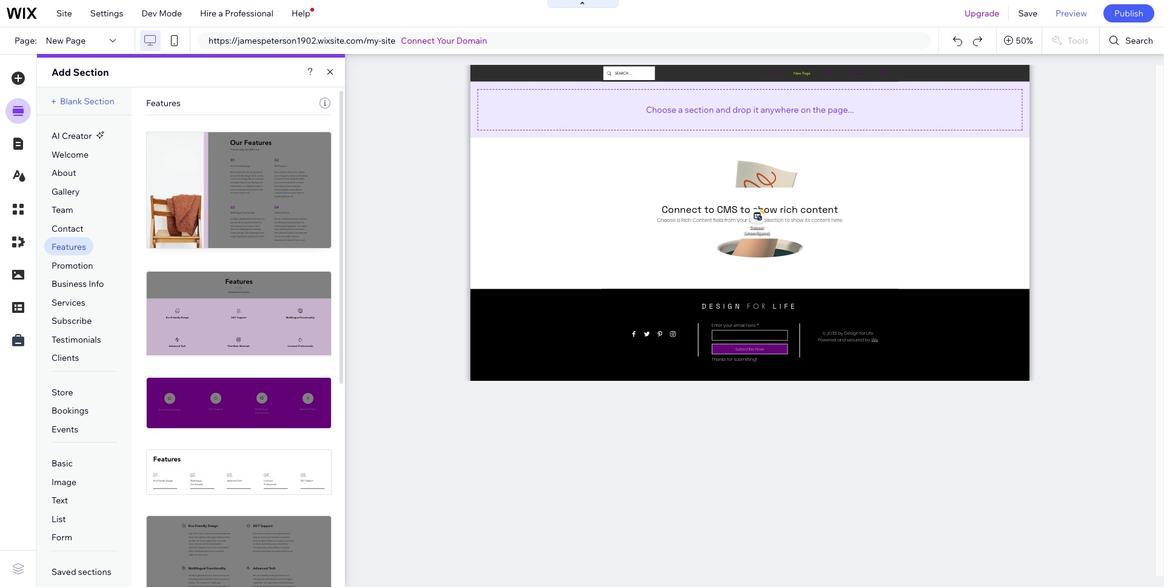 Task type: describe. For each thing, give the bounding box(es) containing it.
50% button
[[997, 27, 1042, 54]]

https://jamespeterson1902.wixsite.com/my-site connect your domain
[[209, 35, 487, 46]]

it
[[753, 104, 759, 115]]

connect
[[401, 35, 435, 46]]

and
[[716, 104, 731, 115]]

list
[[52, 514, 66, 524]]

add section
[[52, 66, 109, 78]]

add
[[52, 66, 71, 78]]

saved
[[52, 566, 76, 577]]

1 horizontal spatial features
[[146, 98, 181, 109]]

site
[[381, 35, 396, 46]]

search
[[1126, 35, 1153, 46]]

settings
[[90, 8, 123, 19]]

testimonials
[[52, 334, 101, 345]]

tools
[[1068, 35, 1089, 46]]

new
[[46, 35, 64, 46]]

tools button
[[1042, 27, 1100, 54]]

1 vertical spatial features
[[52, 241, 86, 252]]

gallery
[[52, 186, 80, 197]]

save button
[[1009, 0, 1047, 27]]

publish button
[[1104, 4, 1155, 22]]

ai creator
[[52, 130, 92, 141]]

form
[[52, 532, 72, 543]]

info
[[89, 278, 104, 289]]

business info
[[52, 278, 104, 289]]

mode
[[159, 8, 182, 19]]

page...
[[828, 104, 854, 115]]

dev mode
[[142, 8, 182, 19]]

bookings
[[52, 405, 89, 416]]

publish
[[1115, 8, 1144, 19]]

team
[[52, 204, 73, 215]]

a for professional
[[218, 8, 223, 19]]

creator
[[62, 130, 92, 141]]

domain
[[457, 35, 487, 46]]

save
[[1018, 8, 1038, 19]]

section for blank section
[[84, 96, 114, 107]]

services
[[52, 297, 85, 308]]

hire a professional
[[200, 8, 273, 19]]



Task type: vqa. For each thing, say whether or not it's contained in the screenshot.
& corresponding to Eclectic
no



Task type: locate. For each thing, give the bounding box(es) containing it.
promotion
[[52, 260, 93, 271]]

section
[[73, 66, 109, 78], [84, 96, 114, 107]]

a left the section in the top of the page
[[678, 104, 683, 115]]

1 horizontal spatial a
[[678, 104, 683, 115]]

sections
[[78, 566, 111, 577]]

welcome
[[52, 149, 89, 160]]

0 vertical spatial features
[[146, 98, 181, 109]]

a for section
[[678, 104, 683, 115]]

image
[[52, 477, 77, 487]]

your
[[437, 35, 455, 46]]

dev
[[142, 8, 157, 19]]

0 vertical spatial section
[[73, 66, 109, 78]]

section right the blank
[[84, 96, 114, 107]]

new page
[[46, 35, 86, 46]]

clients
[[52, 352, 79, 363]]

about
[[52, 167, 76, 178]]

hire
[[200, 8, 217, 19]]

events
[[52, 424, 78, 435]]

search button
[[1100, 27, 1164, 54]]

0 vertical spatial a
[[218, 8, 223, 19]]

on
[[801, 104, 811, 115]]

professional
[[225, 8, 273, 19]]

section
[[685, 104, 714, 115]]

a right hire
[[218, 8, 223, 19]]

contact
[[52, 223, 83, 234]]

preview button
[[1047, 0, 1096, 27]]

https://jamespeterson1902.wixsite.com/my-
[[209, 35, 381, 46]]

choose
[[646, 104, 677, 115]]

drop
[[733, 104, 752, 115]]

basic
[[52, 458, 73, 469]]

text
[[52, 495, 68, 506]]

50%
[[1016, 35, 1033, 46]]

store
[[52, 387, 73, 398]]

0 horizontal spatial a
[[218, 8, 223, 19]]

site
[[56, 8, 72, 19]]

features
[[146, 98, 181, 109], [52, 241, 86, 252]]

blank section
[[60, 96, 114, 107]]

section for add section
[[73, 66, 109, 78]]

anywhere
[[761, 104, 799, 115]]

subscribe
[[52, 315, 92, 326]]

a
[[218, 8, 223, 19], [678, 104, 683, 115]]

page
[[66, 35, 86, 46]]

section up blank section
[[73, 66, 109, 78]]

ai
[[52, 130, 60, 141]]

preview
[[1056, 8, 1087, 19]]

upgrade
[[965, 8, 1000, 19]]

blank
[[60, 96, 82, 107]]

the
[[813, 104, 826, 115]]

choose a section and drop it anywhere on the page...
[[646, 104, 854, 115]]

saved sections
[[52, 566, 111, 577]]

business
[[52, 278, 87, 289]]

0 horizontal spatial features
[[52, 241, 86, 252]]

help
[[292, 8, 310, 19]]

1 vertical spatial section
[[84, 96, 114, 107]]

1 vertical spatial a
[[678, 104, 683, 115]]



